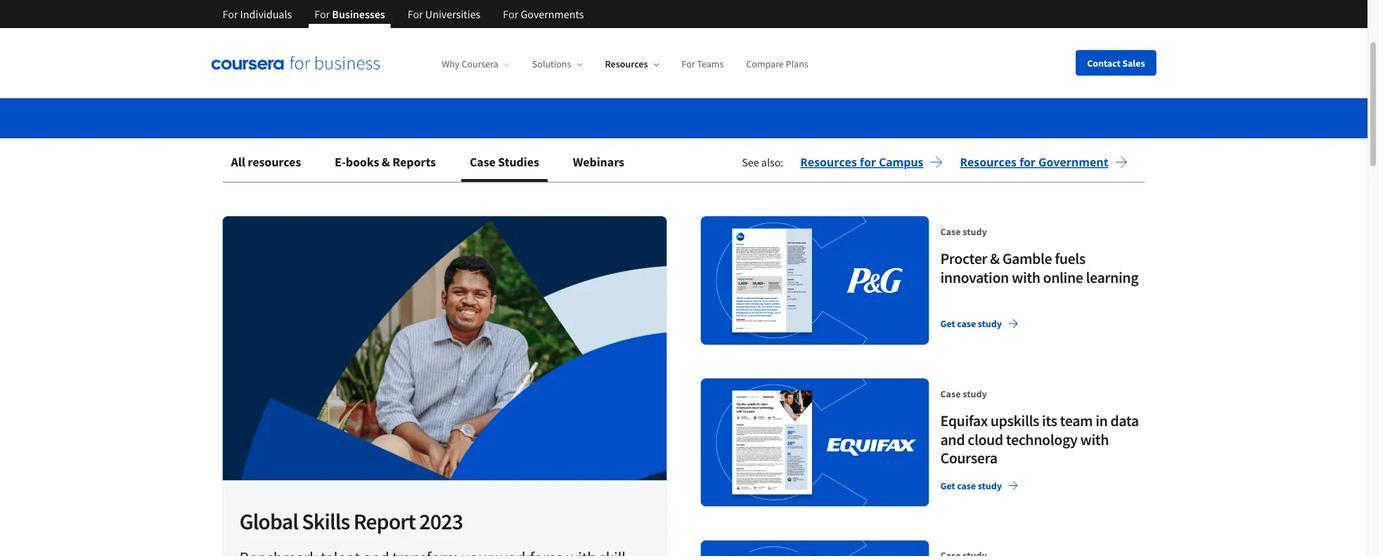 Task type: locate. For each thing, give the bounding box(es) containing it.
2 for from the left
[[1020, 155, 1036, 170]]

for left 'government'
[[1020, 155, 1036, 170]]

1 vertical spatial learning
[[1086, 268, 1139, 288]]

leveraged
[[528, 59, 594, 81]]

of right collection
[[921, 34, 934, 55]]

for left to
[[682, 58, 695, 70]]

2 get case study button from the top
[[935, 474, 1025, 499]]

case for procter
[[957, 318, 976, 331]]

tab list containing all resources
[[223, 146, 650, 182]]

coursera up the why coursera
[[431, 34, 492, 55]]

equifax upskills its team in data and cloud technology with coursera
[[941, 412, 1139, 468]]

and left cloud
[[941, 431, 965, 450]]

achieve
[[657, 34, 709, 55], [717, 59, 769, 81]]

1 get case study button from the top
[[935, 312, 1025, 337]]

see also:
[[742, 156, 784, 170]]

resources for campus link
[[801, 154, 943, 171]]

have up why coursera link
[[495, 34, 527, 55]]

for teams link
[[682, 58, 724, 70]]

resources for government
[[960, 155, 1109, 170]]

2 get from the top
[[941, 480, 955, 493]]

0 horizontal spatial resources
[[605, 58, 648, 70]]

coursera down equifax
[[941, 449, 998, 468]]

get case study button down innovation
[[935, 312, 1025, 337]]

1 horizontal spatial learning
[[1086, 268, 1139, 288]]

0 horizontal spatial online
[[597, 59, 639, 81]]

solutions
[[532, 58, 571, 70]]

case study
[[941, 226, 987, 238], [941, 388, 987, 401]]

for left businesses
[[315, 7, 330, 21]]

1 get from the top
[[941, 318, 955, 331]]

with left fuels
[[1012, 268, 1041, 288]]

case inside the need real-life examples of how coursera have helped companies achieve their goals? here is a collection of case studies from businesses around the globe, showcasing how they have leveraged online learning to achieve growth and success.
[[937, 34, 967, 55]]

get case study
[[941, 318, 1002, 331], [941, 480, 1002, 493]]

case down cloud
[[957, 480, 976, 493]]

its
[[1042, 412, 1057, 431]]

0 horizontal spatial and
[[824, 59, 850, 81]]

1 vertical spatial get
[[941, 480, 955, 493]]

2 vertical spatial coursera
[[941, 449, 998, 468]]

team
[[1060, 412, 1093, 431]]

1 vertical spatial case study
[[941, 388, 987, 401]]

for universities
[[408, 7, 481, 21]]

2 vertical spatial case
[[957, 480, 976, 493]]

0 vertical spatial case
[[937, 34, 967, 55]]

get down equifax
[[941, 480, 955, 493]]

study up equifax
[[963, 388, 987, 401]]

studies
[[970, 34, 1018, 55]]

case study up equifax
[[941, 388, 987, 401]]

1 horizontal spatial of
[[921, 34, 934, 55]]

for
[[860, 155, 876, 170], [1020, 155, 1036, 170]]

contact sales button
[[1076, 50, 1156, 76]]

individuals
[[240, 7, 292, 21]]

coursera right "why"
[[462, 58, 499, 70]]

0 vertical spatial with
[[1012, 268, 1041, 288]]

case left studies
[[470, 155, 496, 171]]

0 vertical spatial how
[[399, 34, 428, 55]]

case down innovation
[[957, 318, 976, 331]]

coursera for business image
[[211, 56, 380, 70]]

all resources
[[231, 155, 301, 171]]

0 vertical spatial get case study button
[[935, 312, 1025, 337]]

0 vertical spatial case study
[[941, 226, 987, 238]]

0 vertical spatial and
[[824, 59, 850, 81]]

0 vertical spatial &
[[382, 155, 390, 171]]

1 vertical spatial how
[[427, 59, 456, 81]]

1 horizontal spatial resources
[[801, 155, 857, 170]]

get case study for equifax upskills its team in data and cloud technology with coursera
[[941, 480, 1002, 493]]

for left campus
[[860, 155, 876, 170]]

and
[[824, 59, 850, 81], [941, 431, 965, 450]]

&
[[382, 155, 390, 171], [990, 250, 1000, 269]]

procter & gamble fuels innovation with online learning
[[941, 250, 1139, 288]]

skills
[[302, 508, 350, 536]]

from
[[1021, 34, 1054, 55]]

1 of from the left
[[382, 34, 396, 55]]

resources for government link
[[960, 154, 1128, 171]]

get case study button down cloud
[[935, 474, 1025, 499]]

case study up procter
[[941, 226, 987, 238]]

banner navigation
[[211, 0, 595, 39]]

for left universities
[[408, 7, 423, 21]]

need
[[223, 34, 258, 55]]

2 horizontal spatial resources
[[960, 155, 1017, 170]]

of
[[382, 34, 396, 55], [921, 34, 934, 55]]

how up showcasing
[[399, 34, 428, 55]]

upskills
[[991, 412, 1039, 431]]

0 horizontal spatial &
[[382, 155, 390, 171]]

study up procter
[[963, 226, 987, 238]]

0 vertical spatial have
[[495, 34, 527, 55]]

1 vertical spatial online
[[1043, 268, 1083, 288]]

achieve down their on the right of the page
[[717, 59, 769, 81]]

learning inside procter & gamble fuels innovation with online learning
[[1086, 268, 1139, 288]]

0 vertical spatial get
[[941, 318, 955, 331]]

learning
[[642, 59, 697, 81], [1086, 268, 1139, 288]]

0 horizontal spatial learning
[[642, 59, 697, 81]]

and down is
[[824, 59, 850, 81]]

here
[[792, 34, 824, 55]]

get
[[941, 318, 955, 331], [941, 480, 955, 493]]

in
[[1096, 412, 1108, 431]]

learning right fuels
[[1086, 268, 1139, 288]]

case for procter & gamble fuels innovation with online learning
[[941, 226, 961, 238]]

1 horizontal spatial for
[[1020, 155, 1036, 170]]

businesses
[[1057, 34, 1130, 55]]

0 horizontal spatial with
[[1012, 268, 1041, 288]]

for up need
[[223, 7, 238, 21]]

tab list
[[223, 146, 650, 182]]

case up procter
[[941, 226, 961, 238]]

1 vertical spatial get case study button
[[935, 474, 1025, 499]]

learning left to
[[642, 59, 697, 81]]

see
[[742, 156, 759, 170]]

case for equifax
[[957, 480, 976, 493]]

1 vertical spatial get case study
[[941, 480, 1002, 493]]

compare plans link
[[746, 58, 809, 70]]

study down innovation
[[978, 318, 1002, 331]]

showcasing
[[345, 59, 424, 81]]

get case study down cloud
[[941, 480, 1002, 493]]

get case study down innovation
[[941, 318, 1002, 331]]

1 horizontal spatial &
[[990, 250, 1000, 269]]

1 vertical spatial with
[[1081, 431, 1109, 450]]

why
[[442, 58, 460, 70]]

case left studies
[[937, 34, 967, 55]]

resources link
[[605, 58, 659, 70]]

need real-life examples of how coursera have helped companies achieve their goals? here is a collection of case studies from businesses around the globe, showcasing how they have leveraged online learning to achieve growth and success.
[[223, 34, 1130, 81]]

2 case study from the top
[[941, 388, 987, 401]]

case
[[470, 155, 496, 171], [941, 226, 961, 238], [941, 388, 961, 401]]

1 vertical spatial have
[[492, 59, 525, 81]]

study
[[963, 226, 987, 238], [978, 318, 1002, 331], [963, 388, 987, 401], [978, 480, 1002, 493]]

with inside equifax upskills its team in data and cloud technology with coursera
[[1081, 431, 1109, 450]]

1 horizontal spatial with
[[1081, 431, 1109, 450]]

& inside procter & gamble fuels innovation with online learning
[[990, 250, 1000, 269]]

case
[[937, 34, 967, 55], [957, 318, 976, 331], [957, 480, 976, 493]]

for
[[223, 7, 238, 21], [315, 7, 330, 21], [408, 7, 423, 21], [503, 7, 518, 21], [682, 58, 695, 70]]

get case study for procter & gamble fuels innovation with online learning
[[941, 318, 1002, 331]]

how left they
[[427, 59, 456, 81]]

0 horizontal spatial for
[[860, 155, 876, 170]]

for left governments
[[503, 7, 518, 21]]

achieve up for teams
[[657, 34, 709, 55]]

all resources link
[[223, 146, 309, 180]]

1 case study from the top
[[941, 226, 987, 238]]

1 vertical spatial coursera
[[462, 58, 499, 70]]

goals?
[[747, 34, 789, 55]]

1 for from the left
[[860, 155, 876, 170]]

online
[[597, 59, 639, 81], [1043, 268, 1083, 288]]

for for businesses
[[315, 7, 330, 21]]

1 vertical spatial &
[[990, 250, 1000, 269]]

with
[[1012, 268, 1041, 288], [1081, 431, 1109, 450]]

have
[[495, 34, 527, 55], [492, 59, 525, 81]]

2 of from the left
[[921, 34, 934, 55]]

get case study button for procter & gamble fuels innovation with online learning
[[935, 312, 1025, 337]]

1 get case study from the top
[[941, 318, 1002, 331]]

case study for equifax upskills its team in data and cloud technology with coursera
[[941, 388, 987, 401]]

& right procter
[[990, 250, 1000, 269]]

companies
[[580, 34, 654, 55]]

2 get case study from the top
[[941, 480, 1002, 493]]

coursera
[[431, 34, 492, 55], [462, 58, 499, 70], [941, 449, 998, 468]]

for for campus
[[860, 155, 876, 170]]

0 vertical spatial achieve
[[657, 34, 709, 55]]

1 vertical spatial case
[[941, 226, 961, 238]]

webinars
[[573, 155, 624, 171]]

case studies
[[470, 155, 539, 171]]

0 vertical spatial online
[[597, 59, 639, 81]]

case up equifax
[[941, 388, 961, 401]]

0 vertical spatial coursera
[[431, 34, 492, 55]]

1 vertical spatial and
[[941, 431, 965, 450]]

for for governments
[[503, 7, 518, 21]]

for governments
[[503, 7, 584, 21]]

reports
[[393, 155, 436, 171]]

plans
[[786, 58, 809, 70]]

get down innovation
[[941, 318, 955, 331]]

& right "books"
[[382, 155, 390, 171]]

0 vertical spatial get case study
[[941, 318, 1002, 331]]

contact
[[1087, 57, 1121, 69]]

global
[[239, 508, 298, 536]]

case studies link
[[461, 146, 548, 180]]

innovation
[[941, 268, 1009, 288]]

1 horizontal spatial online
[[1043, 268, 1083, 288]]

1 horizontal spatial and
[[941, 431, 965, 450]]

online inside procter & gamble fuels innovation with online learning
[[1043, 268, 1083, 288]]

for for universities
[[408, 7, 423, 21]]

growth
[[772, 59, 821, 81]]

how
[[399, 34, 428, 55], [427, 59, 456, 81]]

for for government
[[1020, 155, 1036, 170]]

have right they
[[492, 59, 525, 81]]

0 horizontal spatial of
[[382, 34, 396, 55]]

governments
[[521, 7, 584, 21]]

2 vertical spatial case
[[941, 388, 961, 401]]

1 vertical spatial case
[[957, 318, 976, 331]]

a
[[840, 34, 849, 55]]

0 vertical spatial learning
[[642, 59, 697, 81]]

get case study button for equifax upskills its team in data and cloud technology with coursera
[[935, 474, 1025, 499]]

with left "data" at right bottom
[[1081, 431, 1109, 450]]

1 horizontal spatial achieve
[[717, 59, 769, 81]]

of up showcasing
[[382, 34, 396, 55]]

teams
[[697, 58, 724, 70]]



Task type: vqa. For each thing, say whether or not it's contained in the screenshot.
topics
no



Task type: describe. For each thing, give the bounding box(es) containing it.
online inside the need real-life examples of how coursera have helped companies achieve their goals? here is a collection of case studies from businesses around the globe, showcasing how they have leveraged online learning to achieve growth and success.
[[597, 59, 639, 81]]

globe,
[[300, 59, 342, 81]]

0 vertical spatial case
[[470, 155, 496, 171]]

e-books & reports
[[335, 155, 436, 171]]

webinars link
[[565, 146, 633, 180]]

to
[[700, 59, 714, 81]]

1 vertical spatial achieve
[[717, 59, 769, 81]]

e-books & reports link
[[326, 146, 444, 180]]

the
[[275, 59, 297, 81]]

contact sales
[[1087, 57, 1145, 69]]

real-
[[261, 34, 291, 55]]

global skills report 2023 link
[[223, 217, 667, 557]]

life
[[291, 34, 312, 55]]

learning inside the need real-life examples of how coursera have helped companies achieve their goals? here is a collection of case studies from businesses around the globe, showcasing how they have leveraged online learning to achieve growth and success.
[[642, 59, 697, 81]]

case study for procter & gamble fuels innovation with online learning
[[941, 226, 987, 238]]

solutions link
[[532, 58, 583, 70]]

examples
[[315, 34, 379, 55]]

gamble
[[1003, 250, 1052, 269]]

for for individuals
[[223, 7, 238, 21]]

for individuals
[[223, 7, 292, 21]]

universities
[[425, 7, 481, 21]]

businesses
[[332, 7, 385, 21]]

collection
[[852, 34, 917, 55]]

also:
[[762, 156, 784, 170]]

resources for campus
[[801, 155, 924, 170]]

their
[[712, 34, 744, 55]]

why coursera
[[442, 58, 499, 70]]

studies
[[498, 155, 539, 171]]

fuels
[[1055, 250, 1086, 269]]

technology
[[1006, 431, 1078, 450]]

compare
[[746, 58, 784, 70]]

0 horizontal spatial achieve
[[657, 34, 709, 55]]

books
[[346, 155, 379, 171]]

get for equifax upskills its team in data and cloud technology with coursera
[[941, 480, 955, 493]]

success.
[[853, 59, 908, 81]]

report
[[354, 508, 416, 536]]

case for equifax upskills its team in data and cloud technology with coursera
[[941, 388, 961, 401]]

is
[[827, 34, 837, 55]]

sales
[[1123, 57, 1145, 69]]

they
[[459, 59, 489, 81]]

resources for resources for government
[[960, 155, 1017, 170]]

campus
[[879, 155, 924, 170]]

compare plans
[[746, 58, 809, 70]]

resources
[[248, 155, 301, 171]]

and inside equifax upskills its team in data and cloud technology with coursera
[[941, 431, 965, 450]]

and inside the need real-life examples of how coursera have helped companies achieve their goals? here is a collection of case studies from businesses around the globe, showcasing how they have leveraged online learning to achieve growth and success.
[[824, 59, 850, 81]]

all
[[231, 155, 245, 171]]

e-
[[335, 155, 346, 171]]

for businesses
[[315, 7, 385, 21]]

study down cloud
[[978, 480, 1002, 493]]

helped
[[530, 34, 577, 55]]

coursera inside equifax upskills its team in data and cloud technology with coursera
[[941, 449, 998, 468]]

data
[[1111, 412, 1139, 431]]

with inside procter & gamble fuels innovation with online learning
[[1012, 268, 1041, 288]]

global skills report 2023
[[239, 508, 463, 536]]

resources for resources for campus
[[801, 155, 857, 170]]

coursera inside the need real-life examples of how coursera have helped companies achieve their goals? here is a collection of case studies from businesses around the globe, showcasing how they have leveraged online learning to achieve growth and success.
[[431, 34, 492, 55]]

cloud
[[968, 431, 1003, 450]]

gsr - featured image
[[223, 217, 667, 482]]

around
[[223, 59, 272, 81]]

government
[[1039, 155, 1109, 170]]

get for procter & gamble fuels innovation with online learning
[[941, 318, 955, 331]]

procter
[[941, 250, 987, 269]]

equifax
[[941, 412, 988, 431]]

2023
[[419, 508, 463, 536]]

why coursera link
[[442, 58, 510, 70]]

resources for resources link
[[605, 58, 648, 70]]

for teams
[[682, 58, 724, 70]]



